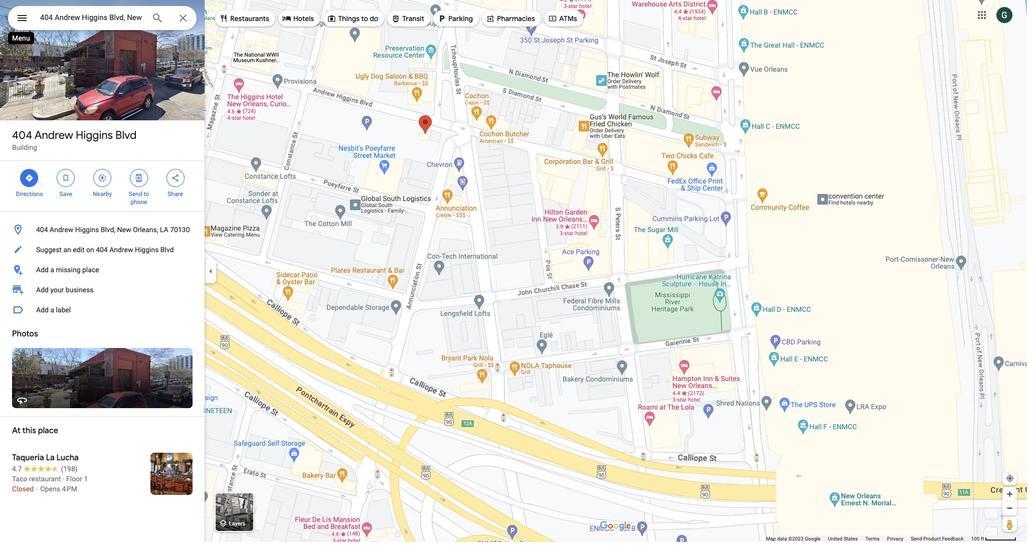 Task type: vqa. For each thing, say whether or not it's contained in the screenshot.


Task type: locate. For each thing, give the bounding box(es) containing it.
actions for 404 andrew higgins blvd region
[[0, 161, 205, 211]]

0 horizontal spatial 404
[[12, 128, 32, 142]]

ft
[[981, 536, 985, 542]]

·
[[63, 475, 65, 483]]

nearby
[[93, 191, 112, 198]]

 search field
[[8, 6, 197, 32]]

0 vertical spatial place
[[82, 266, 99, 274]]

photos
[[12, 329, 38, 339]]

404
[[12, 128, 32, 142], [36, 226, 48, 234], [96, 246, 108, 254]]

404 inside 404 andrew higgins blvd building
[[12, 128, 32, 142]]

1 vertical spatial 404
[[36, 226, 48, 234]]

closed
[[12, 485, 34, 493]]

4 pm
[[62, 485, 77, 493]]

suggest an edit on 404 andrew higgins blvd button
[[0, 240, 205, 260]]

0 horizontal spatial send
[[129, 191, 142, 198]]

⋅
[[35, 485, 38, 493]]

add a missing place
[[36, 266, 99, 274]]

higgins up on
[[75, 226, 99, 234]]

an
[[63, 246, 71, 254]]

1 vertical spatial higgins
[[75, 226, 99, 234]]

1 horizontal spatial 404
[[36, 226, 48, 234]]

footer containing map data ©2023 google
[[766, 536, 972, 542]]

404 inside button
[[36, 226, 48, 234]]

send left product
[[911, 536, 922, 542]]

404 for blvd
[[12, 128, 32, 142]]

None field
[[40, 12, 143, 24]]

1 vertical spatial add
[[36, 286, 49, 294]]

 things to do
[[327, 13, 378, 24]]

0 horizontal spatial to
[[144, 191, 149, 198]]

2 a from the top
[[50, 306, 54, 314]]

0 vertical spatial andrew
[[34, 128, 73, 142]]

things
[[338, 14, 360, 23]]

©2023
[[789, 536, 804, 542]]

send inside send to phone
[[129, 191, 142, 198]]

higgins down orleans,
[[135, 246, 159, 254]]

layers
[[229, 521, 245, 527]]

send inside 'button'
[[911, 536, 922, 542]]

taco
[[12, 475, 27, 483]]

404 right on
[[96, 246, 108, 254]]

0 vertical spatial blvd
[[115, 128, 137, 142]]

0 vertical spatial to
[[361, 14, 368, 23]]

1 a from the top
[[50, 266, 54, 274]]

taco restaurant · floor 1 closed ⋅ opens 4 pm
[[12, 475, 88, 493]]

1 horizontal spatial to
[[361, 14, 368, 23]]

place
[[82, 266, 99, 274], [38, 426, 58, 436]]

1 vertical spatial blvd
[[160, 246, 174, 254]]

higgins
[[76, 128, 113, 142], [75, 226, 99, 234], [135, 246, 159, 254]]

2 horizontal spatial 404
[[96, 246, 108, 254]]

add down suggest
[[36, 266, 49, 274]]

to inside ' things to do'
[[361, 14, 368, 23]]

add for add your business
[[36, 286, 49, 294]]

1 vertical spatial a
[[50, 306, 54, 314]]

0 vertical spatial 404
[[12, 128, 32, 142]]

your
[[50, 286, 64, 294]]

andrew for blvd,
[[50, 226, 73, 234]]

add your business
[[36, 286, 94, 294]]

 atms
[[548, 13, 577, 24]]

0 horizontal spatial blvd
[[115, 128, 137, 142]]

higgins for blvd
[[76, 128, 113, 142]]

send product feedback button
[[911, 536, 964, 542]]

4.7 stars 198 reviews image
[[12, 464, 78, 474]]

404 for blvd,
[[36, 226, 48, 234]]

higgins up 
[[76, 128, 113, 142]]

blvd inside 404 andrew higgins blvd building
[[115, 128, 137, 142]]

zoom out image
[[1006, 505, 1014, 512]]


[[98, 173, 107, 184]]


[[391, 13, 401, 24]]

new
[[117, 226, 131, 234]]

1 vertical spatial send
[[911, 536, 922, 542]]

send
[[129, 191, 142, 198], [911, 536, 922, 542]]

a
[[50, 266, 54, 274], [50, 306, 54, 314]]

404 up suggest
[[36, 226, 48, 234]]

2 vertical spatial higgins
[[135, 246, 159, 254]]

a for label
[[50, 306, 54, 314]]


[[16, 11, 28, 25]]

0 vertical spatial add
[[36, 266, 49, 274]]

to left the do
[[361, 14, 368, 23]]

place right this
[[38, 426, 58, 436]]

data
[[777, 536, 787, 542]]

andrew inside button
[[50, 226, 73, 234]]

at
[[12, 426, 21, 436]]

send product feedback
[[911, 536, 964, 542]]

add a missing place button
[[0, 260, 205, 280]]

to up phone
[[144, 191, 149, 198]]

add
[[36, 266, 49, 274], [36, 286, 49, 294], [36, 306, 49, 314]]

andrew
[[34, 128, 73, 142], [50, 226, 73, 234], [109, 246, 133, 254]]

transit
[[403, 14, 424, 23]]

higgins inside button
[[75, 226, 99, 234]]

place inside button
[[82, 266, 99, 274]]


[[171, 173, 180, 184]]

andrew up building
[[34, 128, 73, 142]]

andrew up an
[[50, 226, 73, 234]]

0 horizontal spatial place
[[38, 426, 58, 436]]

0 vertical spatial higgins
[[76, 128, 113, 142]]

restaurant
[[29, 475, 61, 483]]

2 vertical spatial andrew
[[109, 246, 133, 254]]

feedback
[[942, 536, 964, 542]]

1 horizontal spatial blvd
[[160, 246, 174, 254]]

united states button
[[828, 536, 858, 542]]

label
[[56, 306, 71, 314]]

higgins inside 404 andrew higgins blvd building
[[76, 128, 113, 142]]

2 add from the top
[[36, 286, 49, 294]]

andrew down the new at the top of page
[[109, 246, 133, 254]]

google account: greg robinson  
(robinsongreg175@gmail.com) image
[[997, 7, 1013, 23]]

blvd up 
[[115, 128, 137, 142]]

to
[[361, 14, 368, 23], [144, 191, 149, 198]]

la
[[46, 453, 55, 463]]

1 add from the top
[[36, 266, 49, 274]]

a left label
[[50, 306, 54, 314]]

united
[[828, 536, 843, 542]]

2 vertical spatial add
[[36, 306, 49, 314]]

send up phone
[[129, 191, 142, 198]]


[[548, 13, 557, 24]]

404 up building
[[12, 128, 32, 142]]

add your business link
[[0, 280, 205, 300]]

add for add a label
[[36, 306, 49, 314]]

0 vertical spatial a
[[50, 266, 54, 274]]

3 add from the top
[[36, 306, 49, 314]]

add a label
[[36, 306, 71, 314]]

1 vertical spatial andrew
[[50, 226, 73, 234]]

 parking
[[438, 13, 473, 24]]

blvd
[[115, 128, 137, 142], [160, 246, 174, 254]]


[[25, 173, 34, 184]]

blvd down la
[[160, 246, 174, 254]]

2 vertical spatial 404
[[96, 246, 108, 254]]

footer
[[766, 536, 972, 542]]

a left missing
[[50, 266, 54, 274]]

privacy
[[887, 536, 904, 542]]

1 horizontal spatial send
[[911, 536, 922, 542]]

atms
[[559, 14, 577, 23]]

andrew inside 404 andrew higgins blvd building
[[34, 128, 73, 142]]

1 horizontal spatial place
[[82, 266, 99, 274]]

none field inside "404 andrew higgins blvd, new orleans, la 70130" field
[[40, 12, 143, 24]]

1 vertical spatial place
[[38, 426, 58, 436]]

add left label
[[36, 306, 49, 314]]

add left the your
[[36, 286, 49, 294]]

 pharmacies
[[486, 13, 535, 24]]

add a label button
[[0, 300, 205, 320]]

1 vertical spatial to
[[144, 191, 149, 198]]

add inside 'link'
[[36, 286, 49, 294]]

place down on
[[82, 266, 99, 274]]

save
[[59, 191, 72, 198]]

suggest
[[36, 246, 62, 254]]

product
[[924, 536, 941, 542]]

404 Andrew Higgins Blvd, New Orleans, LA 70130 field
[[8, 6, 197, 30]]

0 vertical spatial send
[[129, 191, 142, 198]]

lucha
[[56, 453, 79, 463]]

andrew inside button
[[109, 246, 133, 254]]



Task type: describe. For each thing, give the bounding box(es) containing it.

[[61, 173, 70, 184]]


[[486, 13, 495, 24]]

map data ©2023 google
[[766, 536, 821, 542]]

show street view coverage image
[[1003, 517, 1017, 532]]

collapse side panel image
[[205, 266, 216, 277]]

100 ft button
[[972, 536, 1017, 542]]

google maps element
[[0, 0, 1028, 542]]

zoom in image
[[1006, 491, 1014, 498]]

privacy button
[[887, 536, 904, 542]]

blvd,
[[101, 226, 115, 234]]

404 andrew higgins blvd main content
[[0, 0, 205, 542]]

states
[[844, 536, 858, 542]]

map
[[766, 536, 776, 542]]

missing
[[56, 266, 81, 274]]

 restaurants
[[219, 13, 269, 24]]

404 andrew higgins blvd building
[[12, 128, 137, 152]]

terms button
[[866, 536, 880, 542]]

opens
[[40, 485, 60, 493]]

70130
[[170, 226, 190, 234]]

send for send to phone
[[129, 191, 142, 198]]

4.7
[[12, 465, 22, 473]]


[[327, 13, 336, 24]]

 button
[[8, 6, 36, 32]]

add for add a missing place
[[36, 266, 49, 274]]

at this place
[[12, 426, 58, 436]]


[[134, 173, 143, 184]]

blvd inside button
[[160, 246, 174, 254]]

a for missing
[[50, 266, 54, 274]]

pharmacies
[[497, 14, 535, 23]]

to inside send to phone
[[144, 191, 149, 198]]


[[282, 13, 291, 24]]

phone
[[131, 199, 147, 206]]

suggest an edit on 404 andrew higgins blvd
[[36, 246, 174, 254]]

restaurants
[[230, 14, 269, 23]]


[[219, 13, 228, 24]]


[[438, 13, 447, 24]]

share
[[168, 191, 183, 198]]

andrew for blvd
[[34, 128, 73, 142]]

higgins inside button
[[135, 246, 159, 254]]

1
[[84, 475, 88, 483]]

this
[[22, 426, 36, 436]]

100
[[972, 536, 980, 542]]

orleans,
[[133, 226, 158, 234]]

parking
[[449, 14, 473, 23]]

taqueria
[[12, 453, 44, 463]]

edit
[[73, 246, 85, 254]]

taqueria la lucha
[[12, 453, 79, 463]]

la
[[160, 226, 168, 234]]

100 ft
[[972, 536, 985, 542]]

higgins for blvd,
[[75, 226, 99, 234]]

send for send product feedback
[[911, 536, 922, 542]]

terms
[[866, 536, 880, 542]]

 transit
[[391, 13, 424, 24]]

floor
[[66, 475, 82, 483]]

show your location image
[[1006, 474, 1015, 483]]

do
[[370, 14, 378, 23]]

send to phone
[[129, 191, 149, 206]]

google
[[805, 536, 821, 542]]

 hotels
[[282, 13, 314, 24]]

united states
[[828, 536, 858, 542]]

business
[[66, 286, 94, 294]]

hotels
[[293, 14, 314, 23]]

on
[[86, 246, 94, 254]]

404 andrew higgins blvd, new orleans, la 70130
[[36, 226, 190, 234]]

(198)
[[61, 465, 78, 473]]

404 andrew higgins blvd, new orleans, la 70130 button
[[0, 220, 205, 240]]

404 inside button
[[96, 246, 108, 254]]

footer inside google maps element
[[766, 536, 972, 542]]

building
[[12, 143, 37, 152]]

directions
[[16, 191, 43, 198]]



